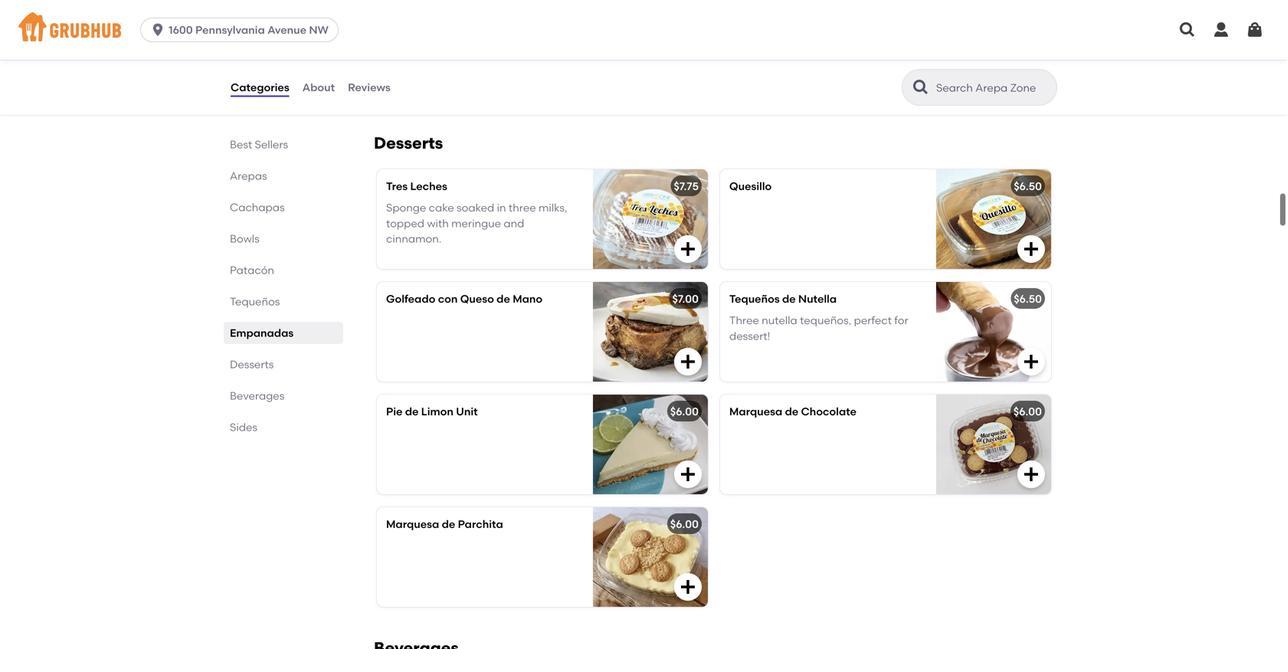 Task type: describe. For each thing, give the bounding box(es) containing it.
venezuelan
[[730, 33, 789, 46]]

$7.75
[[674, 180, 699, 193]]

sponge
[[386, 201, 426, 214]]

con
[[438, 292, 458, 305]]

mano
[[513, 292, 543, 305]]

reviews
[[348, 81, 391, 94]]

quesillo image
[[937, 169, 1051, 269]]

dessert!
[[730, 330, 771, 343]]

main navigation navigation
[[0, 0, 1288, 60]]

empanadas
[[230, 326, 294, 340]]

sponge cake soaked in three milks, topped with meringue and cinnamon.
[[386, 201, 568, 245]]

corn inside venezuelan-style empanada, made with corn flour and stuffed with shrimp, octopus, mussels, fish, and squid.
[[411, 49, 434, 62]]

search icon image
[[912, 78, 930, 97]]

and right "beef,"
[[890, 65, 911, 78]]

chocolate
[[801, 405, 857, 418]]

marquesa de chocolate image
[[937, 395, 1051, 494]]

meringue
[[451, 217, 501, 230]]

bowls
[[230, 232, 260, 245]]

$6.00 for pie de limon unit
[[671, 405, 699, 418]]

venezuelan-style empanada, made with corn flour and stuffed with shrimp, octopus, mussels, fish, and squid.
[[386, 33, 572, 93]]

marquesa de parchita image
[[593, 507, 708, 607]]

pie
[[386, 405, 403, 418]]

fish,
[[521, 65, 542, 78]]

svg image for marquesa de parchita image at bottom
[[679, 578, 697, 596]]

pennsylvania
[[195, 23, 265, 36]]

tequeños for tequeños de nutella
[[730, 292, 780, 305]]

tres
[[386, 180, 408, 193]]

svg image for 'tequeños de nutella' image
[[1022, 352, 1041, 371]]

tres leches
[[386, 180, 447, 193]]

with left latin
[[844, 49, 865, 62]]

0 horizontal spatial desserts
[[230, 358, 274, 371]]

with up "fish,"
[[525, 49, 546, 62]]

unit
[[456, 405, 478, 418]]

mussels,
[[475, 65, 518, 78]]

beverages
[[230, 389, 285, 402]]

pie de limon unit
[[386, 405, 478, 418]]

flour inside venezuelan-style empanada, made with corn flour and stuffed with shrimp, octopus, mussels, fish, and squid.
[[437, 49, 460, 62]]

and right "fish,"
[[544, 65, 565, 78]]

nutella
[[799, 292, 837, 305]]

nw
[[309, 23, 329, 36]]

octopus,
[[427, 65, 472, 78]]

made inside venezuelan empanada, made with corn flour and stuffed with latin cheese, beans, shredded beef, and plantains.
[[856, 33, 887, 46]]

$6.50 for $7.75
[[1014, 180, 1042, 193]]

venezuelan empanada, made with corn flour and stuffed with latin cheese, beans, shredded beef, and plantains.
[[730, 33, 911, 93]]

corn inside venezuelan empanada, made with corn flour and stuffed with latin cheese, beans, shredded beef, and plantains.
[[730, 49, 753, 62]]

de left mano
[[497, 292, 510, 305]]

shredded
[[810, 65, 859, 78]]

svg image for the tres leches image
[[679, 240, 697, 258]]

three nutella tequeños, perfect for dessert!
[[730, 314, 909, 343]]

squid.
[[386, 80, 417, 93]]

parchita
[[458, 518, 503, 531]]

cinnamon.
[[386, 232, 442, 245]]

categories button
[[230, 60, 290, 115]]

categories
[[231, 81, 289, 94]]

$6.50 for $7.00
[[1014, 292, 1042, 305]]

venezuelan-style empanada, made with corn flour and stuffed with shrimp, octopus, mussels, fish, and squid. button
[[377, 1, 708, 101]]

de for marquesa de parchita
[[442, 518, 455, 531]]

pie de limon unit image
[[593, 395, 708, 494]]

cake
[[429, 201, 454, 214]]

plantains.
[[730, 80, 781, 93]]

marquesa for marquesa de chocolate
[[730, 405, 783, 418]]

de for marquesa de chocolate
[[785, 405, 799, 418]]



Task type: vqa. For each thing, say whether or not it's contained in the screenshot.
subscription pass icon corresponding to Las Delicias
no



Task type: locate. For each thing, give the bounding box(es) containing it.
empanada,
[[477, 33, 538, 46], [792, 33, 853, 46]]

latin
[[868, 49, 891, 62]]

and down the style
[[463, 49, 483, 62]]

quesillo
[[730, 180, 772, 193]]

patacón
[[230, 264, 274, 277]]

2 flour from the left
[[756, 49, 779, 62]]

pabellón empanada image
[[937, 1, 1051, 101]]

tequeños
[[730, 292, 780, 305], [230, 295, 280, 308]]

0 horizontal spatial stuffed
[[486, 49, 522, 62]]

svg image
[[150, 22, 166, 38], [679, 240, 697, 258], [1022, 240, 1041, 258], [679, 352, 697, 371], [1022, 352, 1041, 371], [679, 578, 697, 596]]

0 horizontal spatial empanada,
[[477, 33, 538, 46]]

0 vertical spatial desserts
[[374, 133, 443, 153]]

stuffed up shredded
[[805, 49, 841, 62]]

stuffed
[[486, 49, 522, 62], [805, 49, 841, 62]]

marquesa de parchita
[[386, 518, 503, 531]]

$6.00 for marquesa de parchita
[[671, 518, 699, 531]]

nutella
[[762, 314, 798, 327]]

marquesa de chocolate
[[730, 405, 857, 418]]

corn
[[411, 49, 434, 62], [730, 49, 753, 62]]

svg image for golfeado con queso de mano image
[[679, 352, 697, 371]]

1 flour from the left
[[437, 49, 460, 62]]

cachapas
[[230, 201, 285, 214]]

empanada, inside venezuelan empanada, made with corn flour and stuffed with latin cheese, beans, shredded beef, and plantains.
[[792, 33, 853, 46]]

1 horizontal spatial stuffed
[[805, 49, 841, 62]]

sides
[[230, 421, 257, 434]]

de for tequeños de nutella
[[783, 292, 796, 305]]

perfect
[[854, 314, 892, 327]]

limon
[[421, 405, 454, 418]]

stuffed inside venezuelan-style empanada, made with corn flour and stuffed with shrimp, octopus, mussels, fish, and squid.
[[486, 49, 522, 62]]

corn down venezuelan-
[[411, 49, 434, 62]]

1 horizontal spatial desserts
[[374, 133, 443, 153]]

reviews button
[[347, 60, 391, 115]]

stuffed inside venezuelan empanada, made with corn flour and stuffed with latin cheese, beans, shredded beef, and plantains.
[[805, 49, 841, 62]]

de left the chocolate
[[785, 405, 799, 418]]

marquesa left parchita
[[386, 518, 439, 531]]

flour down venezuelan
[[756, 49, 779, 62]]

$6.00 for marquesa de chocolate
[[1014, 405, 1042, 418]]

desserts up "beverages"
[[230, 358, 274, 371]]

2 $6.50 from the top
[[1014, 292, 1042, 305]]

0 vertical spatial marquesa
[[730, 405, 783, 418]]

0 horizontal spatial made
[[541, 33, 572, 46]]

$7.00
[[672, 292, 699, 305]]

and
[[463, 49, 483, 62], [782, 49, 802, 62], [544, 65, 565, 78], [890, 65, 911, 78], [504, 217, 525, 230]]

de left parchita
[[442, 518, 455, 531]]

tequeños,
[[800, 314, 852, 327]]

0 horizontal spatial corn
[[411, 49, 434, 62]]

leches
[[410, 180, 447, 193]]

flour up octopus,
[[437, 49, 460, 62]]

golfeado con queso de mano
[[386, 292, 543, 305]]

0 vertical spatial $6.50
[[1014, 180, 1042, 193]]

1 horizontal spatial made
[[856, 33, 887, 46]]

sellers
[[255, 138, 288, 151]]

and up beans, at the right
[[782, 49, 802, 62]]

stuffed up mussels,
[[486, 49, 522, 62]]

topped
[[386, 217, 425, 230]]

1 horizontal spatial tequeños
[[730, 292, 780, 305]]

desserts
[[374, 133, 443, 153], [230, 358, 274, 371]]

1 corn from the left
[[411, 49, 434, 62]]

with
[[889, 33, 911, 46], [386, 49, 408, 62], [525, 49, 546, 62], [844, 49, 865, 62], [427, 217, 449, 230]]

golfeado
[[386, 292, 436, 305]]

mariscos empanada image
[[593, 1, 708, 101]]

flour inside venezuelan empanada, made with corn flour and stuffed with latin cheese, beans, shredded beef, and plantains.
[[756, 49, 779, 62]]

in
[[497, 201, 506, 214]]

de for pie de limon unit
[[405, 405, 419, 418]]

three
[[730, 314, 759, 327]]

venezuelan empanada, made with corn flour and stuffed with latin cheese, beans, shredded beef, and plantains. button
[[720, 1, 1051, 101]]

1 horizontal spatial flour
[[756, 49, 779, 62]]

marquesa for marquesa de parchita
[[386, 518, 439, 531]]

2 stuffed from the left
[[805, 49, 841, 62]]

2 corn from the left
[[730, 49, 753, 62]]

$6.00
[[671, 405, 699, 418], [1014, 405, 1042, 418], [671, 518, 699, 531]]

1 empanada, from the left
[[477, 33, 538, 46]]

0 horizontal spatial tequeños
[[230, 295, 280, 308]]

tequeños down patacón
[[230, 295, 280, 308]]

de up nutella on the right
[[783, 292, 796, 305]]

with up latin
[[889, 33, 911, 46]]

with down cake
[[427, 217, 449, 230]]

Search Arepa Zone search field
[[935, 80, 1052, 95]]

made inside venezuelan-style empanada, made with corn flour and stuffed with shrimp, octopus, mussels, fish, and squid.
[[541, 33, 572, 46]]

golfeado con queso de mano image
[[593, 282, 708, 382]]

with up shrimp, at the top left of page
[[386, 49, 408, 62]]

arepas
[[230, 169, 267, 182]]

avenue
[[268, 23, 307, 36]]

and down the three
[[504, 217, 525, 230]]

desserts up tres leches
[[374, 133, 443, 153]]

cheese,
[[730, 65, 770, 78]]

marquesa
[[730, 405, 783, 418], [386, 518, 439, 531]]

beans,
[[772, 65, 807, 78]]

best
[[230, 138, 252, 151]]

1 made from the left
[[541, 33, 572, 46]]

empanada, up shredded
[[792, 33, 853, 46]]

beef,
[[862, 65, 888, 78]]

tres leches image
[[593, 169, 708, 269]]

marquesa left the chocolate
[[730, 405, 783, 418]]

made
[[541, 33, 572, 46], [856, 33, 887, 46]]

about button
[[302, 60, 336, 115]]

tequeños de nutella image
[[937, 282, 1051, 382]]

2 empanada, from the left
[[792, 33, 853, 46]]

1 horizontal spatial marquesa
[[730, 405, 783, 418]]

svg image
[[1179, 21, 1197, 39], [1212, 21, 1231, 39], [1246, 21, 1265, 39], [1022, 72, 1041, 90], [679, 465, 697, 483], [1022, 465, 1041, 483]]

milks,
[[539, 201, 568, 214]]

style
[[451, 33, 474, 46]]

svg image for 'quesillo' image
[[1022, 240, 1041, 258]]

1 vertical spatial marquesa
[[386, 518, 439, 531]]

1 vertical spatial $6.50
[[1014, 292, 1042, 305]]

1600 pennsylvania avenue nw button
[[140, 18, 345, 42]]

1600
[[169, 23, 193, 36]]

0 horizontal spatial flour
[[437, 49, 460, 62]]

tequeños de nutella
[[730, 292, 837, 305]]

de right the pie
[[405, 405, 419, 418]]

made up latin
[[856, 33, 887, 46]]

soaked
[[457, 201, 495, 214]]

with inside sponge cake soaked in three milks, topped with meringue and cinnamon.
[[427, 217, 449, 230]]

and inside sponge cake soaked in three milks, topped with meringue and cinnamon.
[[504, 217, 525, 230]]

about
[[302, 81, 335, 94]]

tequeños up three
[[730, 292, 780, 305]]

tequeños for tequeños
[[230, 295, 280, 308]]

svg image inside 1600 pennsylvania avenue nw button
[[150, 22, 166, 38]]

$6.50
[[1014, 180, 1042, 193], [1014, 292, 1042, 305]]

1600 pennsylvania avenue nw
[[169, 23, 329, 36]]

0 horizontal spatial marquesa
[[386, 518, 439, 531]]

1 vertical spatial desserts
[[230, 358, 274, 371]]

empanada, up mussels,
[[477, 33, 538, 46]]

shrimp,
[[386, 65, 424, 78]]

1 horizontal spatial corn
[[730, 49, 753, 62]]

1 horizontal spatial empanada,
[[792, 33, 853, 46]]

flour
[[437, 49, 460, 62], [756, 49, 779, 62]]

three
[[509, 201, 536, 214]]

1 stuffed from the left
[[486, 49, 522, 62]]

corn up 'cheese,'
[[730, 49, 753, 62]]

de
[[497, 292, 510, 305], [783, 292, 796, 305], [405, 405, 419, 418], [785, 405, 799, 418], [442, 518, 455, 531]]

queso
[[460, 292, 494, 305]]

1 $6.50 from the top
[[1014, 180, 1042, 193]]

best sellers
[[230, 138, 288, 151]]

empanada, inside venezuelan-style empanada, made with corn flour and stuffed with shrimp, octopus, mussels, fish, and squid.
[[477, 33, 538, 46]]

venezuelan-
[[386, 33, 451, 46]]

for
[[895, 314, 909, 327]]

made up "fish,"
[[541, 33, 572, 46]]

2 made from the left
[[856, 33, 887, 46]]



